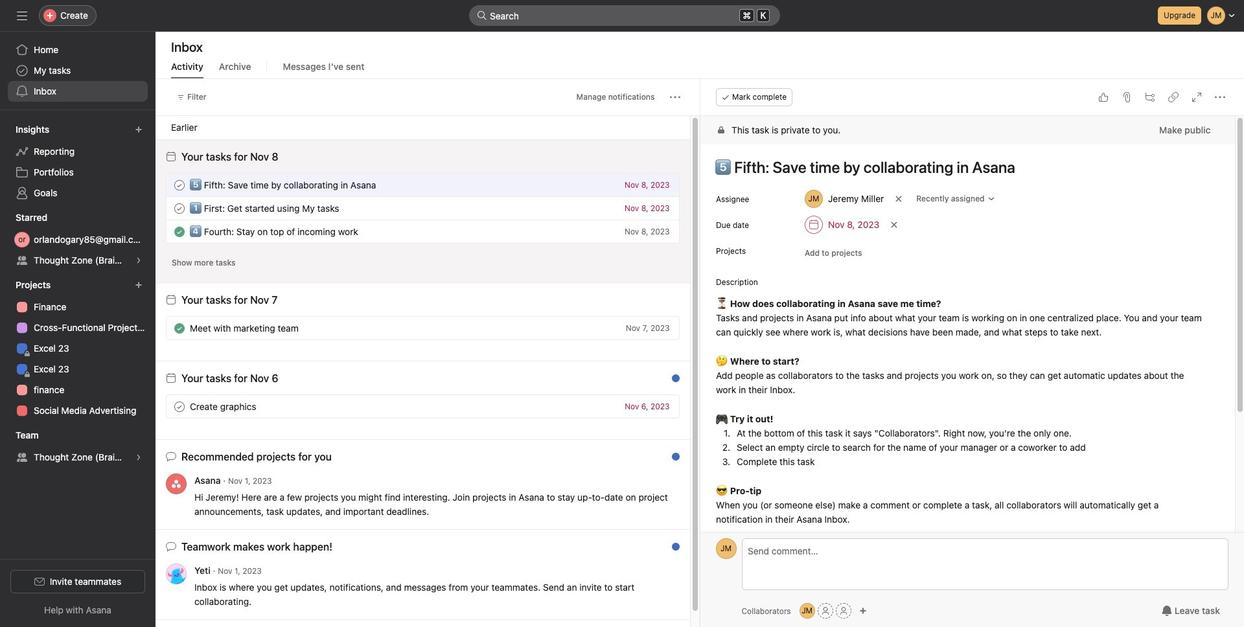 Task type: vqa. For each thing, say whether or not it's contained in the screenshot.
search tasks, projects, and more text box
yes



Task type: describe. For each thing, give the bounding box(es) containing it.
completed image for 2nd completed option from the top
[[172, 321, 187, 336]]

prominent image
[[477, 10, 487, 21]]

full screen image
[[1191, 92, 1202, 102]]

more actions image
[[670, 92, 680, 102]]

new insights image
[[135, 126, 143, 134]]

your tasks for nov 6, task element
[[182, 373, 278, 384]]

completed image for first completed option
[[172, 224, 187, 240]]

open user profile image
[[716, 539, 737, 559]]

Search tasks, projects, and more text field
[[469, 5, 780, 26]]

clear due date image
[[891, 221, 898, 229]]

see details, thought zone (brainstorm space) image
[[135, 257, 143, 264]]

add or remove collaborators image
[[800, 604, 815, 619]]

2 mark complete checkbox from the top
[[172, 399, 187, 415]]

add or remove collaborators image
[[859, 607, 867, 615]]

remove assignee image
[[895, 195, 903, 203]]

description document
[[702, 296, 1219, 527]]

insights element
[[0, 118, 156, 206]]

1 mark complete image from the top
[[172, 177, 187, 193]]

more actions for this task image
[[1215, 92, 1225, 102]]

archive notification image
[[665, 455, 676, 465]]

see details, thought zone (brainstorm space) image
[[135, 454, 143, 462]]

2 archive notification image from the top
[[665, 545, 676, 556]]



Task type: locate. For each thing, give the bounding box(es) containing it.
Mark complete checkbox
[[172, 201, 187, 216], [172, 399, 187, 415]]

0 vertical spatial completed image
[[172, 224, 187, 240]]

mark complete checkbox down your tasks for nov 6, task element
[[172, 399, 187, 415]]

main content
[[700, 116, 1235, 628]]

mark complete image up mark complete image
[[172, 177, 187, 193]]

new project or portfolio image
[[135, 281, 143, 289]]

1 vertical spatial archive notification image
[[665, 545, 676, 556]]

teams element
[[0, 424, 156, 471]]

1 archive notification image from the top
[[665, 377, 676, 387]]

0 vertical spatial mark complete checkbox
[[172, 201, 187, 216]]

5️⃣ fifth: save time by collaborating in asana dialog
[[700, 79, 1245, 628]]

0 vertical spatial completed checkbox
[[172, 224, 187, 240]]

starred element
[[0, 206, 156, 274]]

global element
[[0, 32, 156, 110]]

1 vertical spatial mark complete checkbox
[[172, 399, 187, 415]]

your tasks for nov 8, task element
[[182, 151, 278, 163]]

completed image down mark complete image
[[172, 224, 187, 240]]

projects element
[[0, 274, 156, 424]]

mark complete image down your tasks for nov 6, task element
[[172, 399, 187, 415]]

copy task link image
[[1168, 92, 1179, 102]]

1 vertical spatial completed image
[[172, 321, 187, 336]]

2 completed image from the top
[[172, 321, 187, 336]]

1 completed checkbox from the top
[[172, 224, 187, 240]]

1 vertical spatial mark complete image
[[172, 399, 187, 415]]

mark complete checkbox down mark complete option
[[172, 201, 187, 216]]

0 likes. click to like this task image
[[1098, 92, 1109, 102]]

mark complete image
[[172, 177, 187, 193], [172, 399, 187, 415]]

add subtask image
[[1145, 92, 1155, 102]]

your tasks for nov 7, task element
[[182, 294, 278, 306]]

mark complete image
[[172, 201, 187, 216]]

1 completed image from the top
[[172, 224, 187, 240]]

None field
[[469, 5, 780, 26]]

completed checkbox down your tasks for nov 7, task element
[[172, 321, 187, 336]]

Task Name text field
[[707, 152, 1219, 182]]

Mark complete checkbox
[[172, 177, 187, 193]]

completed checkbox down mark complete image
[[172, 224, 187, 240]]

archive notification image
[[665, 377, 676, 387], [665, 545, 676, 556]]

2 completed checkbox from the top
[[172, 321, 187, 336]]

2 mark complete image from the top
[[172, 399, 187, 415]]

1 vertical spatial completed checkbox
[[172, 321, 187, 336]]

0 vertical spatial archive notification image
[[665, 377, 676, 387]]

hide sidebar image
[[17, 10, 27, 21]]

1 mark complete checkbox from the top
[[172, 201, 187, 216]]

completed image
[[172, 224, 187, 240], [172, 321, 187, 336]]

completed image down your tasks for nov 7, task element
[[172, 321, 187, 336]]

Completed checkbox
[[172, 224, 187, 240], [172, 321, 187, 336]]

main content inside 5️⃣ fifth: save time by collaborating in asana "dialog"
[[700, 116, 1235, 628]]

attachments: add a file to this task, 5️⃣ fifth: save time by collaborating in asana image
[[1121, 92, 1132, 102]]

0 vertical spatial mark complete image
[[172, 177, 187, 193]]



